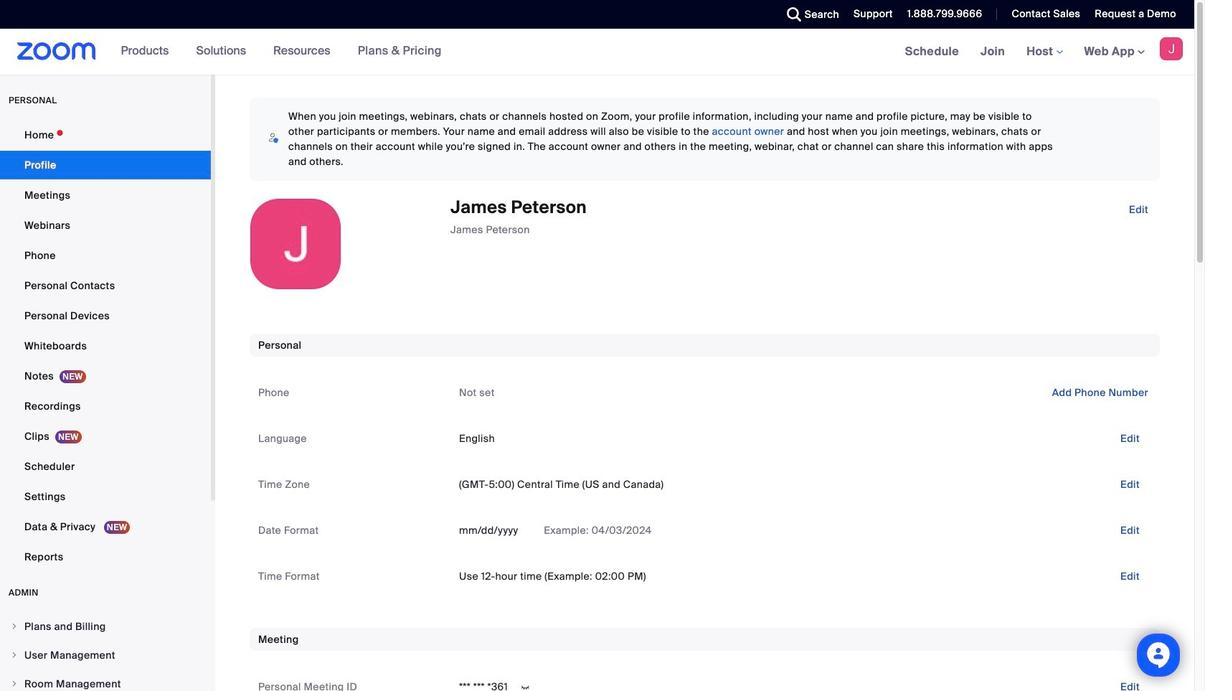 Task type: describe. For each thing, give the bounding box(es) containing it.
profile picture image
[[1161, 37, 1184, 60]]

right image for second menu item from the bottom of the admin menu menu
[[10, 651, 19, 660]]

right image for third menu item from the bottom of the admin menu menu
[[10, 622, 19, 631]]

personal menu menu
[[0, 121, 211, 573]]

3 menu item from the top
[[0, 670, 211, 691]]

edit user photo image
[[284, 238, 307, 251]]

1 menu item from the top
[[0, 613, 211, 640]]

zoom logo image
[[17, 42, 96, 60]]

2 menu item from the top
[[0, 642, 211, 669]]

product information navigation
[[110, 29, 453, 75]]



Task type: locate. For each thing, give the bounding box(es) containing it.
admin menu menu
[[0, 613, 211, 691]]

1 vertical spatial right image
[[10, 651, 19, 660]]

show personal meeting id image
[[514, 681, 537, 691]]

meetings navigation
[[895, 29, 1195, 75]]

banner
[[0, 29, 1195, 75]]

2 right image from the top
[[10, 651, 19, 660]]

2 vertical spatial menu item
[[0, 670, 211, 691]]

1 right image from the top
[[10, 622, 19, 631]]

user photo image
[[251, 199, 341, 289]]

0 vertical spatial right image
[[10, 622, 19, 631]]

right image
[[10, 622, 19, 631], [10, 651, 19, 660]]

right image
[[10, 680, 19, 688]]

0 vertical spatial menu item
[[0, 613, 211, 640]]

menu item
[[0, 613, 211, 640], [0, 642, 211, 669], [0, 670, 211, 691]]

1 vertical spatial menu item
[[0, 642, 211, 669]]



Task type: vqa. For each thing, say whether or not it's contained in the screenshot.
PRODUCT INFORMATION navigation in the top of the page
yes



